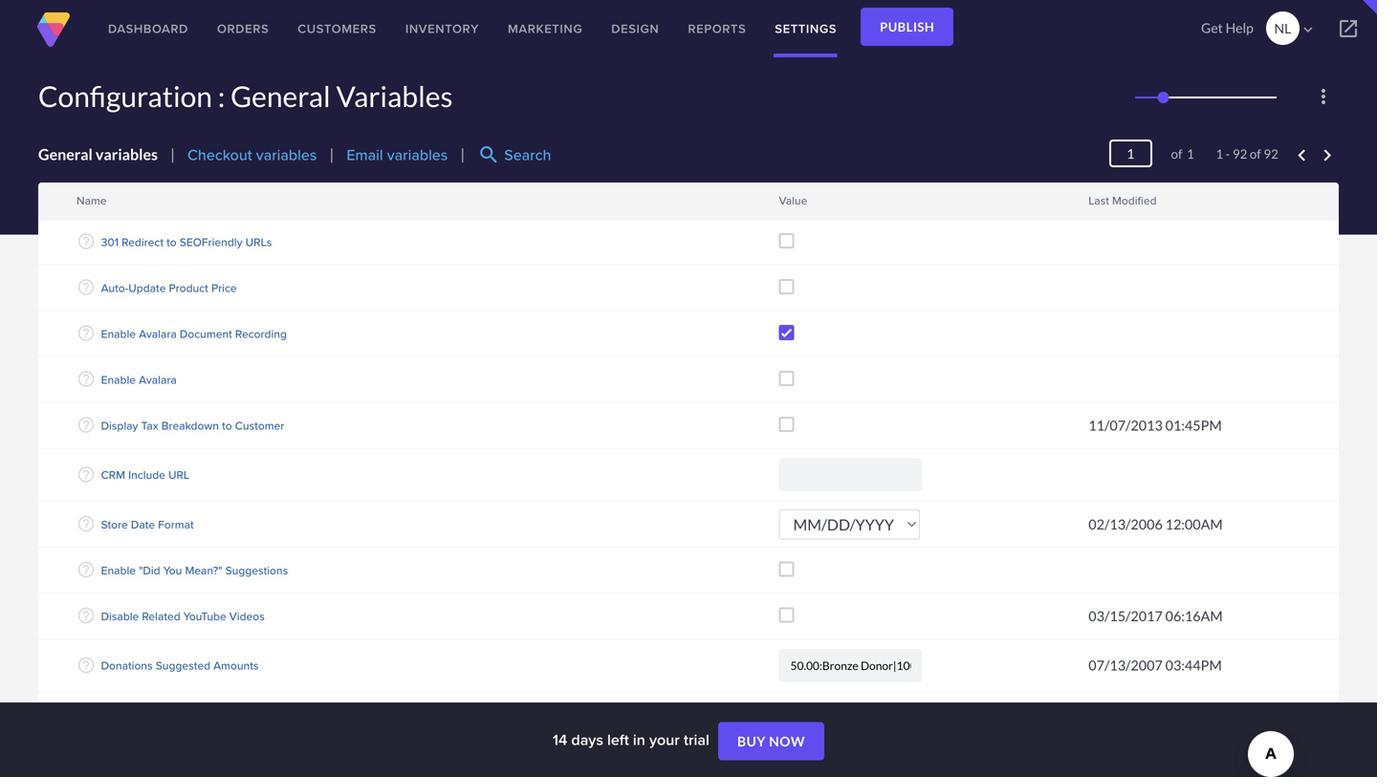 Task type: locate. For each thing, give the bounding box(es) containing it.
1 enable from the top
[[101, 325, 136, 342]]

format
[[158, 516, 194, 533]]

help_outline left 301
[[77, 232, 96, 251]]

11/07/2013 01:45pm
[[1089, 417, 1222, 434]]

1 help_outline from the top
[[77, 232, 96, 251]]

avalara for help_outline enable avalara
[[139, 371, 177, 388]]

4 help_outline from the top
[[77, 370, 96, 389]]

2 horizontal spatial variables
[[387, 143, 448, 166]]

suggested
[[156, 658, 210, 674]]

0 horizontal spatial  link
[[765, 199, 784, 216]]

help_outline enable avalara
[[77, 370, 177, 389]]

display
[[101, 417, 138, 434]]

help_outline donations suggested amounts
[[77, 656, 259, 675]]

help_outline left "disable"
[[77, 607, 96, 626]]






name element
[[38, 183, 769, 219]]

keyboard_arrow_left keyboard_arrow_right
[[1291, 144, 1339, 167]]

buy now link
[[718, 723, 824, 761]]

0 horizontal spatial 
[[766, 189, 783, 206]]

1 vertical spatial to
[[222, 417, 232, 434]]

0 vertical spatial to
[[167, 234, 177, 250]]

checkout variables
[[187, 143, 317, 166]]

3 help_outline from the top
[[77, 324, 96, 343]]

1 horizontal spatial 92
[[1264, 146, 1279, 162]]

help_outline enable "did you mean?" suggestions
[[77, 561, 288, 580]]

1 - 92 of 92
[[1216, 146, 1279, 162]]

2 vertical spatial enable
[[101, 562, 136, 579]]

variables up "




name" element
[[387, 143, 448, 166]]

general
[[231, 79, 331, 113], [38, 145, 93, 164]]

suggestions
[[225, 562, 288, 579]]

"did
[[139, 562, 160, 579]]

2 | from the left
[[329, 145, 334, 164]]

0 horizontal spatial general
[[38, 145, 93, 164]]

1 horizontal spatial general
[[231, 79, 331, 113]]

variables right the checkout
[[256, 143, 317, 166]]

avalara
[[139, 325, 177, 342], [139, 371, 177, 388]]

-
[[1226, 146, 1230, 162]]

update
[[128, 280, 166, 296]]

general variables link
[[38, 145, 158, 164]]

design
[[611, 20, 659, 38]]

 inside   last modified
[[1075, 199, 1092, 216]]

enable for help_outline enable "did you mean?" suggestions
[[101, 562, 136, 579]]

1 horizontal spatial 
[[1075, 199, 1092, 216]]

1 vertical spatial general
[[38, 145, 93, 164]]

checkout
[[187, 143, 252, 166]]

0 horizontal spatial |
[[170, 145, 175, 164]]

auto-
[[101, 280, 128, 296]]

to right redirect
[[167, 234, 177, 250]]

2  link from the left
[[1074, 199, 1093, 216]]

7 help_outline from the top
[[77, 515, 96, 534]]

modified
[[1112, 192, 1157, 209]]

enable inside help_outline enable avalara document recording
[[101, 325, 136, 342]]

1 vertical spatial enable
[[101, 371, 136, 388]]

1
[[1187, 146, 1194, 162], [1216, 146, 1223, 162]]

1  from the left
[[766, 189, 783, 206]]

variables down configuration
[[96, 145, 158, 164]]

1  link from the left
[[765, 189, 784, 206]]

help_outline
[[77, 232, 96, 251], [77, 278, 96, 297], [77, 324, 96, 343], [77, 370, 96, 389], [77, 416, 96, 435], [77, 465, 96, 484], [77, 515, 96, 534], [77, 561, 96, 580], [77, 607, 96, 626], [77, 656, 96, 675]]

help_outline left display
[[77, 416, 96, 435]]

help_outline left "did
[[77, 561, 96, 580]]

2 help_outline from the top
[[77, 278, 96, 297]]

last modified link
[[1089, 192, 1157, 209]]

price
[[211, 280, 237, 296]]

 for   value
[[766, 189, 783, 206]]

 inside   value
[[766, 199, 783, 216]]

3 enable from the top
[[101, 562, 136, 579]]

general up name link
[[38, 145, 93, 164]]

| left the checkout
[[170, 145, 175, 164]]

1 horizontal spatial 
[[1075, 189, 1092, 206]]

of left -
[[1171, 146, 1183, 162]]

1 avalara from the top
[[139, 325, 177, 342]]

reports
[[688, 20, 746, 38]]

0 horizontal spatial 92
[[1233, 146, 1247, 162]]

1 vertical spatial avalara
[[139, 371, 177, 388]]


[[766, 199, 783, 216], [1075, 199, 1092, 216]]

enable
[[101, 325, 136, 342], [101, 371, 136, 388], [101, 562, 136, 579]]

publish
[[880, 19, 935, 34]]

01:45pm
[[1165, 417, 1222, 434]]

to left customer
[[222, 417, 232, 434]]

6 help_outline from the top
[[77, 465, 96, 484]]

2 92 from the left
[[1264, 146, 1279, 162]]

display tax breakdown to customer link
[[101, 417, 284, 434]]

0 horizontal spatial variables
[[96, 145, 158, 164]]

redirect
[[122, 234, 164, 250]]

general right :
[[231, 79, 331, 113]]

enable avalara link
[[101, 371, 177, 388]]

help_outline display tax breakdown to customer
[[77, 416, 284, 435]]

help_outline left "auto-" at the top of page
[[77, 278, 96, 297]]

0 horizontal spatial to
[[167, 234, 177, 250]]

product
[[169, 280, 208, 296]]

| left email
[[329, 145, 334, 164]]

disable related youtube videos link
[[101, 608, 265, 625]]

92 right -
[[1233, 146, 1247, 162]]

enable for help_outline enable avalara
[[101, 371, 136, 388]]

  value
[[766, 189, 808, 216]]

youtube
[[183, 608, 226, 625]]

2 avalara from the top
[[139, 371, 177, 388]]

avalara up tax
[[139, 371, 177, 388]]

help
[[1226, 20, 1254, 36]]

to
[[167, 234, 177, 250], [222, 417, 232, 434]]

0 vertical spatial general
[[231, 79, 331, 113]]

enable inside help_outline enable "did you mean?" suggestions
[[101, 562, 136, 579]]

of
[[1171, 146, 1183, 162], [1250, 146, 1261, 162]]

1 horizontal spatial |
[[329, 145, 334, 164]]

help_outline for help_outline auto-update product price
[[77, 278, 96, 297]]

1 horizontal spatial 1
[[1216, 146, 1223, 162]]

help_outline left enable avalara link
[[77, 370, 96, 389]]

seofriendly
[[180, 234, 242, 250]]

to inside 'help_outline 301 redirect to seofriendly urls'
[[167, 234, 177, 250]]

| left search
[[460, 145, 465, 164]]

2 horizontal spatial |
[[460, 145, 465, 164]]

02/13/2006 12:00am
[[1089, 516, 1223, 533]]

disable
[[101, 608, 139, 625]]

variables for email variables
[[387, 143, 448, 166]]

1 horizontal spatial  link
[[1074, 199, 1093, 216]]

recording
[[235, 325, 287, 342]]

1 horizontal spatial  link
[[1074, 189, 1093, 206]]

checkout variables link
[[187, 143, 317, 166]]

search
[[504, 143, 551, 166]]

07/13/2007
[[1089, 658, 1163, 674]]

 link for   last modified
[[1074, 189, 1093, 206]]

0 vertical spatial enable
[[101, 325, 136, 342]]

0 horizontal spatial of
[[1171, 146, 1183, 162]]

0 horizontal spatial  link
[[765, 189, 784, 206]]

enable up display
[[101, 371, 136, 388]]

5 help_outline from the top
[[77, 416, 96, 435]]

variables
[[336, 79, 453, 113]]

92 left keyboard_arrow_left
[[1264, 146, 1279, 162]]

customer
[[235, 417, 284, 434]]

None text field
[[779, 649, 922, 682]]

10 help_outline from the top
[[77, 656, 96, 675]]

None text field
[[1109, 140, 1152, 167], [779, 459, 922, 492], [1109, 140, 1152, 167], [779, 459, 922, 492]]

 for   value
[[766, 199, 783, 216]]

enable for help_outline enable avalara document recording
[[101, 325, 136, 342]]

help_outline left store
[[77, 515, 96, 534]]

inventory
[[405, 20, 479, 38]]

  last modified
[[1075, 189, 1157, 216]]

0 horizontal spatial 
[[766, 199, 783, 216]]

2  link from the left
[[1074, 189, 1093, 206]]

publish button
[[861, 8, 954, 46]]

14 days left in your trial
[[553, 729, 713, 751]]

|
[[170, 145, 175, 164], [329, 145, 334, 164], [460, 145, 465, 164]]

 inside   last modified
[[1075, 189, 1092, 206]]

orders
[[217, 20, 269, 38]]

get help
[[1201, 20, 1254, 36]]

configuration
[[38, 79, 212, 113]]

1  link from the left
[[765, 199, 784, 216]]

2  from the left
[[1075, 189, 1092, 206]]

0 vertical spatial avalara
[[139, 325, 177, 342]]

customers
[[298, 20, 377, 38]]

1  from the left
[[766, 199, 783, 216]]

in
[[633, 729, 645, 751]]

avalara inside help_outline enable avalara
[[139, 371, 177, 388]]


[[1337, 17, 1360, 40]]

1 horizontal spatial to
[[222, 417, 232, 434]]

search search
[[477, 143, 551, 167]]

0 horizontal spatial 1
[[1187, 146, 1194, 162]]

 link
[[765, 189, 784, 206], [1074, 189, 1093, 206]]

avalara inside help_outline enable avalara document recording
[[139, 325, 177, 342]]

help_outline disable related youtube videos
[[77, 607, 265, 626]]

1 horizontal spatial of
[[1250, 146, 1261, 162]]

amounts
[[213, 658, 259, 674]]

 inside   value
[[766, 189, 783, 206]]

8 help_outline from the top
[[77, 561, 96, 580]]

buy now
[[737, 734, 805, 750]]

enable down "auto-" at the top of page
[[101, 325, 136, 342]]

2 enable from the top
[[101, 371, 136, 388]]

help_outline for help_outline enable avalara document recording
[[77, 324, 96, 343]]

help_outline left donations
[[77, 656, 96, 675]]

email variables link
[[347, 143, 448, 166]]

 link for   value
[[765, 189, 784, 206]]

store
[[101, 516, 128, 533]]

enable inside help_outline enable avalara
[[101, 371, 136, 388]]


[[766, 189, 783, 206], [1075, 189, 1092, 206]]

1 horizontal spatial variables
[[256, 143, 317, 166]]

avalara down help_outline auto-update product price
[[139, 325, 177, 342]]

help_outline up help_outline enable avalara
[[77, 324, 96, 343]]

settings
[[775, 20, 837, 38]]

of right -
[[1250, 146, 1261, 162]]






last modified element
[[1079, 183, 1339, 219]]

9 help_outline from the top
[[77, 607, 96, 626]]

2  from the left
[[1075, 199, 1092, 216]]

2 1 from the left
[[1216, 146, 1223, 162]]

help_outline left crm
[[77, 465, 96, 484]]

document
[[180, 325, 232, 342]]

enable left "did
[[101, 562, 136, 579]]



Task type: describe. For each thing, give the bounding box(es) containing it.
03/15/2017 06:16am
[[1089, 608, 1223, 624]]

help_outline for help_outline donations suggested amounts
[[77, 656, 96, 675]]

url
[[168, 467, 189, 484]]

mean?"
[[185, 562, 222, 579]]

07/13/2007 03:44pm
[[1089, 658, 1222, 674]]

date
[[131, 516, 155, 533]]

variables for checkout variables
[[256, 143, 317, 166]]

name
[[77, 192, 107, 209]]

help_outline for help_outline 301 redirect to seofriendly urls
[[77, 232, 96, 251]]

1 92 from the left
[[1233, 146, 1247, 162]]

value
[[779, 192, 808, 209]]

email
[[347, 143, 383, 166]]

keyboard_arrow_left link
[[1291, 144, 1314, 167]]

:
[[218, 79, 225, 113]]

help_outline for help_outline enable "did you mean?" suggestions
[[77, 561, 96, 580]]

help_outline for help_outline store date format
[[77, 515, 96, 534]]

dashboard link
[[94, 0, 203, 57]]

keyboard_arrow_left
[[1291, 144, 1314, 167]]

02/13/2006
[[1089, 516, 1163, 533]]

crm include url link
[[101, 467, 189, 484]]

your
[[649, 729, 680, 751]]

donations suggested amounts link
[[101, 658, 259, 674]]

you
[[163, 562, 182, 579]]

to inside the help_outline display tax breakdown to customer
[[222, 417, 232, 434]]

 link
[[1320, 0, 1377, 57]]

urls
[[245, 234, 272, 250]]

donations
[[101, 658, 153, 674]]

14
[[553, 729, 567, 751]]

value link
[[779, 192, 808, 209]]

avalara for help_outline enable avalara document recording
[[139, 325, 177, 342]]

tax
[[141, 417, 158, 434]]

buy
[[737, 734, 766, 750]]

variables for general variables
[[96, 145, 158, 164]]

marketing
[[508, 20, 583, 38]]

help_outline 301 redirect to seofriendly urls
[[77, 232, 272, 251]]

days
[[571, 729, 603, 751]]

help_outline crm include url
[[77, 465, 189, 484]]

help_outline for help_outline display tax breakdown to customer
[[77, 416, 96, 435]]

trial
[[684, 729, 710, 751]]

enable "did you mean?" suggestions link
[[101, 562, 288, 579]]

help_outline store date format
[[77, 515, 194, 534]]

search
[[477, 144, 500, 167]]

301
[[101, 234, 119, 250]]

now
[[769, 734, 805, 750]]

configuration : general variables
[[38, 79, 453, 113]]

name link
[[77, 192, 107, 209]]

enable avalara document recording link
[[101, 325, 287, 342]]

store date format link
[[101, 516, 194, 533]]

nl 
[[1274, 20, 1317, 38]]

breakdown
[[161, 417, 219, 434]]


[[1300, 21, 1317, 38]]

dashboard
[[108, 20, 188, 38]]

03:44pm
[[1165, 658, 1222, 674]]

03/15/2017
[[1089, 608, 1163, 624]]

1 1 from the left
[[1187, 146, 1194, 162]]

left
[[607, 729, 629, 751]]

2 of from the left
[[1250, 146, 1261, 162]]

help_outline enable avalara document recording
[[77, 324, 287, 343]]






value element
[[769, 183, 1079, 219]]

301 redirect to seofriendly urls link
[[101, 234, 272, 250]]

crm
[[101, 467, 125, 484]]

 link for   last modified
[[1074, 199, 1093, 216]]

1 | from the left
[[170, 145, 175, 164]]

nl
[[1274, 20, 1291, 36]]

help_outline for help_outline crm include url
[[77, 465, 96, 484]]

11/07/2013
[[1089, 417, 1163, 434]]

1 of from the left
[[1171, 146, 1183, 162]]

3 | from the left
[[460, 145, 465, 164]]

last
[[1089, 192, 1109, 209]]

06:16am
[[1165, 608, 1223, 624]]

 for   last modified
[[1075, 199, 1092, 216]]

related
[[142, 608, 180, 625]]

help_outline for help_outline enable avalara
[[77, 370, 96, 389]]

get
[[1201, 20, 1223, 36]]

general variables
[[38, 145, 158, 164]]

videos
[[229, 608, 265, 625]]

of 1
[[1158, 146, 1194, 162]]

email variables
[[347, 143, 448, 166]]

include
[[128, 467, 165, 484]]

help_outline for help_outline disable related youtube videos
[[77, 607, 96, 626]]

more_vert
[[1312, 85, 1335, 108]]

 link for   value
[[765, 199, 784, 216]]

12:00am
[[1165, 516, 1223, 533]]

 for   last modified
[[1075, 189, 1092, 206]]



Task type: vqa. For each thing, say whether or not it's contained in the screenshot.
second Avalara from the bottom
yes



